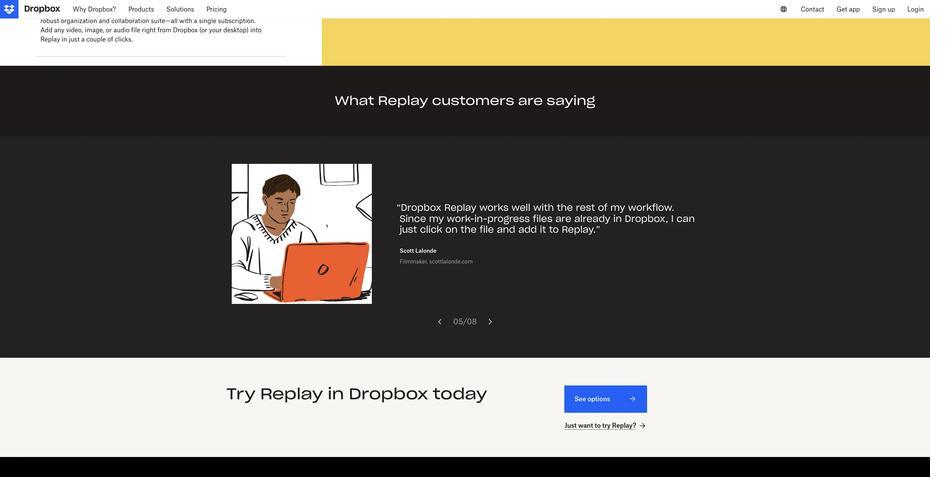 Task type: locate. For each thing, give the bounding box(es) containing it.
rest
[[576, 202, 595, 214]]

my left on
[[429, 213, 444, 225]]

of right rest
[[598, 202, 608, 214]]

can
[[677, 213, 695, 225]]

to right it
[[549, 224, 559, 236]]

with
[[179, 17, 192, 25], [534, 202, 554, 214]]

pricing link
[[200, 0, 233, 18]]

0 horizontal spatial image,
[[85, 26, 104, 34]]

1 horizontal spatial of
[[598, 202, 608, 214]]

file
[[131, 26, 140, 34], [480, 224, 494, 236]]

a
[[111, 8, 115, 16], [194, 17, 197, 25], [81, 36, 85, 43]]

0 horizontal spatial dropbox
[[63, 8, 88, 16]]

dropbox,
[[625, 213, 668, 225]]

see options
[[575, 395, 610, 403]]

login
[[908, 5, 924, 13]]

progress
[[487, 213, 530, 225]]

1 vertical spatial a
[[194, 17, 197, 25]]

0 horizontal spatial with
[[179, 17, 192, 25]]

my right the already
[[611, 202, 625, 214]]

2 vertical spatial in
[[328, 384, 344, 404]]

0 horizontal spatial to
[[549, 224, 559, 236]]

0 vertical spatial dropbox
[[63, 8, 88, 16]]

see
[[575, 395, 586, 403]]

image, up collaboration
[[135, 8, 155, 16]]

0 vertical spatial in
[[62, 36, 67, 43]]

the right on
[[461, 224, 477, 236]]

and inside "dropbox replay works well with the rest of my workflow. since my work-in-progress files are already in dropbox, i can just click on the file and add it to replay."
[[497, 224, 516, 236]]

1 horizontal spatial image,
[[135, 8, 155, 16]]

desktop)
[[223, 26, 249, 34]]

1 horizontal spatial to
[[595, 422, 601, 430]]

scottlalonde.com
[[429, 258, 473, 265]]

scott
[[400, 248, 414, 254]]

0 horizontal spatial video,
[[66, 26, 83, 34]]

in inside "dropbox replay works well with the rest of my workflow. since my work-in-progress files are already in dropbox, i can just click on the file and add it to replay."
[[614, 213, 622, 225]]

with inside "dropbox replay works well with the rest of my workflow. since my work-in-progress files are already in dropbox, i can just click on the file and add it to replay."
[[534, 202, 554, 214]]

workflow.
[[628, 202, 675, 214]]

in-
[[475, 213, 487, 225]]

0 vertical spatial video,
[[117, 8, 133, 16]]

1 horizontal spatial in
[[328, 384, 344, 404]]

0 horizontal spatial file
[[131, 26, 140, 34]]

a right replay,
[[111, 8, 115, 16]]

see options link
[[565, 386, 647, 413]]

with down the solutions
[[179, 17, 192, 25]]

0 vertical spatial to
[[549, 224, 559, 236]]

lalonde
[[415, 248, 437, 254]]

replay inside "dropbox replay works well with the rest of my workflow. since my work-in-progress files are already in dropbox, i can just click on the file and add it to replay."
[[444, 202, 477, 214]]

today
[[433, 384, 487, 404]]

1 vertical spatial video,
[[66, 26, 83, 34]]

0 vertical spatial of
[[107, 36, 113, 43]]

1 horizontal spatial are
[[556, 213, 572, 225]]

up
[[888, 5, 895, 13]]

video, down organization
[[66, 26, 83, 34]]

why dropbox?
[[73, 5, 116, 13]]

file inside "dropbox replay works well with the rest of my workflow. since my work-in-progress files are already in dropbox, i can just click on the file and add it to replay."
[[480, 224, 494, 236]]

0 horizontal spatial just
[[69, 36, 80, 43]]

on
[[445, 224, 458, 236]]

1 vertical spatial the
[[461, 224, 477, 236]]

of down or
[[107, 36, 113, 43]]

1 horizontal spatial audio
[[169, 8, 185, 16]]

audio
[[169, 8, 185, 16], [113, 26, 130, 34]]

0 vertical spatial file
[[131, 26, 140, 34]]

audio up clicks.
[[113, 26, 130, 34]]

click
[[420, 224, 443, 236]]

0 vertical spatial a
[[111, 8, 115, 16]]

0 horizontal spatial the
[[461, 224, 477, 236]]

replay inside access dropbox replay, a video, image, and audio review tool and dropbox's robust organization and collaboration suite—all with a single subscription. add any video, image, or audio file right from dropbox (or your desktop) into replay in just a couple of clicks.
[[40, 36, 60, 43]]

access dropbox replay, a video, image, and audio review tool and dropbox's robust organization and collaboration suite—all with a single subscription. add any video, image, or audio file right from dropbox (or your desktop) into replay in just a couple of clicks.
[[40, 8, 262, 43]]

file down collaboration
[[131, 26, 140, 34]]

a down review at the top of the page
[[194, 17, 197, 25]]

1 vertical spatial with
[[534, 202, 554, 214]]

dropbox
[[63, 8, 88, 16], [173, 26, 198, 34], [349, 384, 428, 404]]

access
[[40, 8, 61, 16]]

replay?
[[612, 422, 636, 430]]

i
[[671, 213, 674, 225]]

of
[[107, 36, 113, 43], [598, 202, 608, 214]]

saying
[[547, 93, 595, 109]]

scott lalonde
[[400, 248, 437, 254]]

1 horizontal spatial file
[[480, 224, 494, 236]]

audio up suite—all
[[169, 8, 185, 16]]

filmmaker,
[[400, 258, 428, 265]]

and
[[156, 8, 167, 16], [220, 8, 231, 16], [99, 17, 110, 25], [497, 224, 516, 236]]

products button
[[122, 0, 160, 18]]

2 horizontal spatial dropbox
[[349, 384, 428, 404]]

0 horizontal spatial in
[[62, 36, 67, 43]]

tool
[[207, 8, 219, 16]]

2 vertical spatial a
[[81, 36, 85, 43]]

1 vertical spatial of
[[598, 202, 608, 214]]

image, up couple
[[85, 26, 104, 34]]

the left rest
[[557, 202, 573, 214]]

1 horizontal spatial just
[[400, 224, 417, 236]]

want
[[578, 422, 593, 430]]

solutions
[[166, 5, 194, 13]]

1 horizontal spatial the
[[557, 202, 573, 214]]

clicks.
[[115, 36, 133, 43]]

just up scott
[[400, 224, 417, 236]]

and right tool
[[220, 8, 231, 16]]

0 vertical spatial just
[[69, 36, 80, 43]]

05/08
[[453, 317, 477, 326]]

dropbox?
[[88, 5, 116, 13]]

replay for what replay customers are saying
[[378, 93, 428, 109]]

file down works
[[480, 224, 494, 236]]

from
[[157, 26, 171, 34]]

0 vertical spatial with
[[179, 17, 192, 25]]

since
[[400, 213, 426, 225]]

what replay customers are saying
[[335, 93, 595, 109]]

files
[[533, 213, 553, 225]]

1 horizontal spatial with
[[534, 202, 554, 214]]

video, up collaboration
[[117, 8, 133, 16]]

sign up
[[873, 5, 895, 13]]

solutions button
[[160, 0, 200, 18]]

to left 'try'
[[595, 422, 601, 430]]

with up it
[[534, 202, 554, 214]]

the
[[557, 202, 573, 214], [461, 224, 477, 236]]

why dropbox? button
[[67, 0, 122, 18]]

2 horizontal spatial in
[[614, 213, 622, 225]]

1 vertical spatial in
[[614, 213, 622, 225]]

0 vertical spatial the
[[557, 202, 573, 214]]

are
[[518, 93, 543, 109], [556, 213, 572, 225]]

try replay in dropbox today
[[226, 384, 487, 404]]

in inside access dropbox replay, a video, image, and audio review tool and dropbox's robust organization and collaboration suite—all with a single subscription. add any video, image, or audio file right from dropbox (or your desktop) into replay in just a couple of clicks.
[[62, 36, 67, 43]]

1 vertical spatial dropbox
[[173, 26, 198, 34]]

replay,
[[89, 8, 110, 16]]

replay
[[40, 36, 60, 43], [378, 93, 428, 109], [444, 202, 477, 214], [260, 384, 323, 404]]

customers
[[432, 93, 515, 109]]

and left add
[[497, 224, 516, 236]]

sign
[[873, 5, 886, 13]]

1 vertical spatial just
[[400, 224, 417, 236]]

pricing
[[207, 5, 227, 13]]

contact button
[[795, 0, 831, 18]]

my
[[611, 202, 625, 214], [429, 213, 444, 225]]

1 horizontal spatial video,
[[117, 8, 133, 16]]

replay for "dropbox replay works well with the rest of my workflow. since my work-in-progress files are already in dropbox, i can just click on the file and add it to replay."
[[444, 202, 477, 214]]

0 horizontal spatial a
[[81, 36, 85, 43]]

video,
[[117, 8, 133, 16], [66, 26, 83, 34]]

0 horizontal spatial are
[[518, 93, 543, 109]]

a left couple
[[81, 36, 85, 43]]

0 horizontal spatial audio
[[113, 26, 130, 34]]

just
[[69, 36, 80, 43], [400, 224, 417, 236]]

1 vertical spatial are
[[556, 213, 572, 225]]

just down organization
[[69, 36, 80, 43]]

or
[[106, 26, 112, 34]]

0 horizontal spatial of
[[107, 36, 113, 43]]

organization
[[61, 17, 97, 25]]

1 vertical spatial file
[[480, 224, 494, 236]]

image,
[[135, 8, 155, 16], [85, 26, 104, 34]]

options
[[588, 395, 610, 403]]

already
[[575, 213, 611, 225]]

in
[[62, 36, 67, 43], [614, 213, 622, 225], [328, 384, 344, 404]]

to
[[549, 224, 559, 236], [595, 422, 601, 430]]

contact
[[801, 5, 825, 13]]

collaboration
[[111, 17, 149, 25]]



Task type: vqa. For each thing, say whether or not it's contained in the screenshot.
filmmaker, scottlalonde.com
yes



Task type: describe. For each thing, give the bounding box(es) containing it.
robust
[[40, 17, 59, 25]]

computer pointer hovers over a play button and shows digital tools image
[[341, 0, 912, 48]]

try
[[226, 384, 256, 404]]

well
[[512, 202, 531, 214]]

of inside access dropbox replay, a video, image, and audio review tool and dropbox's robust organization and collaboration suite—all with a single subscription. add any video, image, or audio file right from dropbox (or your desktop) into replay in just a couple of clicks.
[[107, 36, 113, 43]]

products
[[128, 5, 154, 13]]

(or
[[199, 26, 207, 34]]

just want to try replay?
[[565, 422, 636, 430]]

1 vertical spatial to
[[595, 422, 601, 430]]

are inside "dropbox replay works well with the rest of my workflow. since my work-in-progress files are already in dropbox, i can just click on the file and add it to replay."
[[556, 213, 572, 225]]

suite—all
[[151, 17, 178, 25]]

just inside "dropbox replay works well with the rest of my workflow. since my work-in-progress files are already in dropbox, i can just click on the file and add it to replay."
[[400, 224, 417, 236]]

with inside access dropbox replay, a video, image, and audio review tool and dropbox's robust organization and collaboration suite—all with a single subscription. add any video, image, or audio file right from dropbox (or your desktop) into replay in just a couple of clicks.
[[179, 17, 192, 25]]

file inside access dropbox replay, a video, image, and audio review tool and dropbox's robust organization and collaboration suite—all with a single subscription. add any video, image, or audio file right from dropbox (or your desktop) into replay in just a couple of clicks.
[[131, 26, 140, 34]]

0 vertical spatial are
[[518, 93, 543, 109]]

1 vertical spatial image,
[[85, 26, 104, 34]]

add
[[40, 26, 52, 34]]

2 horizontal spatial a
[[194, 17, 197, 25]]

replay for try replay in dropbox today
[[260, 384, 323, 404]]

work-
[[447, 213, 475, 225]]

app
[[849, 5, 860, 13]]

get
[[837, 5, 848, 13]]

and up suite—all
[[156, 8, 167, 16]]

add
[[518, 224, 537, 236]]

any
[[54, 26, 64, 34]]

just want to try replay? link
[[565, 422, 647, 431]]

0 vertical spatial image,
[[135, 8, 155, 16]]

try
[[602, 422, 611, 430]]

subscription.
[[218, 17, 256, 25]]

1 vertical spatial audio
[[113, 26, 130, 34]]

why
[[73, 5, 86, 13]]

just inside access dropbox replay, a video, image, and audio review tool and dropbox's robust organization and collaboration suite—all with a single subscription. add any video, image, or audio file right from dropbox (or your desktop) into replay in just a couple of clicks.
[[69, 36, 80, 43]]

filmmaker, scottlalonde.com
[[400, 258, 473, 265]]

login link
[[902, 0, 930, 18]]

single
[[199, 17, 216, 25]]

what
[[335, 93, 374, 109]]

right
[[142, 26, 156, 34]]

replay."
[[562, 224, 600, 236]]

1 horizontal spatial dropbox
[[173, 26, 198, 34]]

man with medium skin and brown hair typing on laptop while sitting at desk image
[[232, 164, 372, 304]]

"dropbox replay works well with the rest of my workflow. since my work-in-progress files are already in dropbox, i can just click on the file and add it to replay."
[[397, 202, 695, 236]]

couple
[[86, 36, 106, 43]]

0 vertical spatial audio
[[169, 8, 185, 16]]

get app
[[837, 5, 860, 13]]

get app button
[[831, 0, 866, 18]]

review
[[187, 8, 206, 16]]

"dropbox
[[397, 202, 442, 214]]

to inside "dropbox replay works well with the rest of my workflow. since my work-in-progress files are already in dropbox, i can just click on the file and add it to replay."
[[549, 224, 559, 236]]

1 horizontal spatial a
[[111, 8, 115, 16]]

0 horizontal spatial my
[[429, 213, 444, 225]]

dropbox's
[[233, 8, 262, 16]]

2 vertical spatial dropbox
[[349, 384, 428, 404]]

sign up link
[[866, 0, 902, 18]]

it
[[540, 224, 546, 236]]

1 horizontal spatial my
[[611, 202, 625, 214]]

into
[[250, 26, 262, 34]]

and up or
[[99, 17, 110, 25]]

of inside "dropbox replay works well with the rest of my workflow. since my work-in-progress files are already in dropbox, i can just click on the file and add it to replay."
[[598, 202, 608, 214]]

works
[[480, 202, 509, 214]]

just
[[565, 422, 577, 430]]

your
[[209, 26, 222, 34]]



